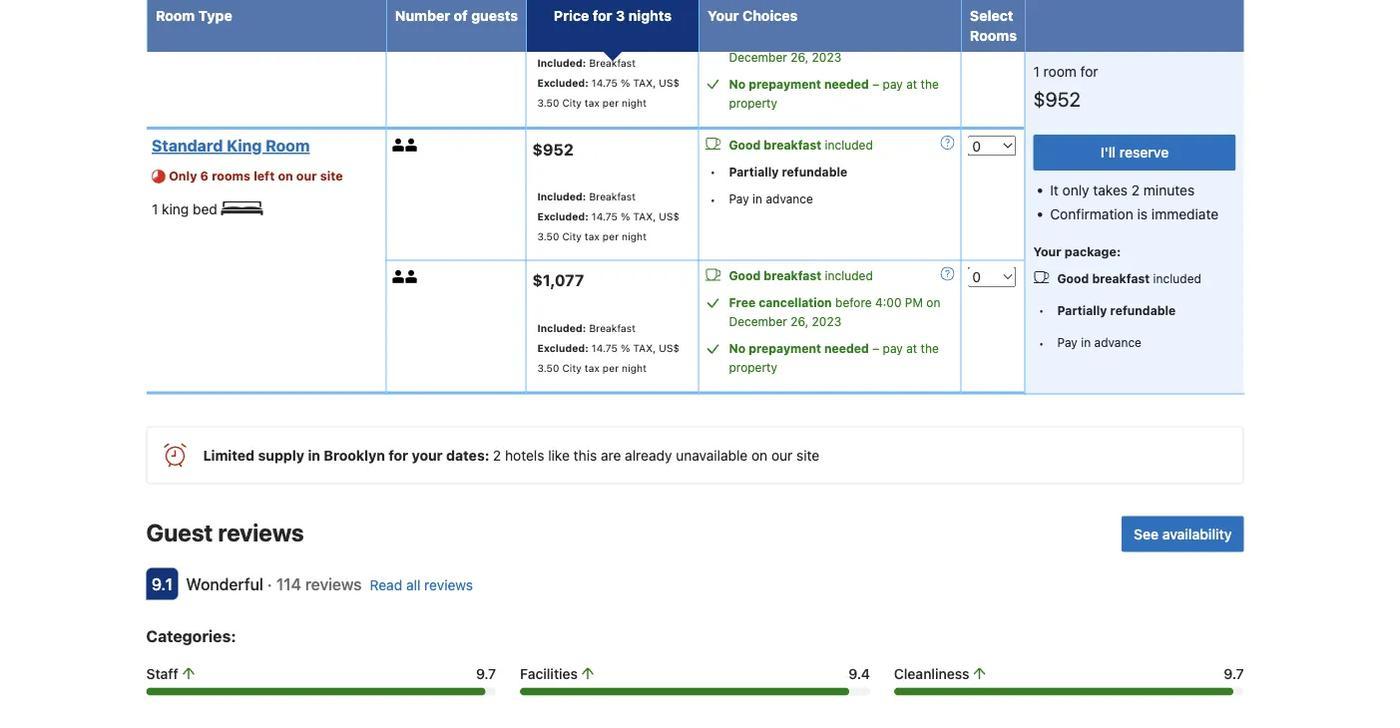 Task type: locate. For each thing, give the bounding box(es) containing it.
3
[[616, 7, 625, 24]]

3 included: from the top
[[537, 322, 586, 334]]

1 vertical spatial 4:00
[[875, 296, 902, 310]]

1 vertical spatial free
[[729, 296, 756, 310]]

partially refundable
[[729, 165, 848, 179], [1058, 303, 1176, 317]]

1 vertical spatial at
[[907, 342, 918, 356]]

immediate
[[1152, 206, 1219, 223]]

0 vertical spatial tax
[[585, 97, 600, 109]]

number
[[395, 7, 450, 24]]

0 vertical spatial pm
[[905, 31, 923, 45]]

3 breakfast from the top
[[589, 322, 636, 334]]

1 vertical spatial – pay at the property
[[729, 342, 939, 375]]

1 tax, from the top
[[633, 77, 656, 89]]

1 horizontal spatial room
[[266, 136, 310, 155]]

4:00
[[875, 31, 902, 45], [875, 296, 902, 310]]

1 14.75 % tax, us$ 3.50 city tax per night from the top
[[537, 77, 680, 109]]

1 vertical spatial tax
[[585, 230, 600, 242]]

1 vertical spatial 1
[[152, 201, 158, 218]]

see availability button
[[1122, 516, 1244, 552]]

king
[[227, 136, 262, 155]]

1 at from the top
[[907, 77, 918, 91]]

needed
[[825, 77, 869, 91], [825, 342, 869, 356]]

1 % from the top
[[621, 77, 630, 89]]

1 vertical spatial before 4:00 pm on december 26, 2023
[[729, 296, 941, 329]]

0 vertical spatial 2
[[1132, 182, 1140, 199]]

3 14.75 from the top
[[592, 342, 618, 354]]

1 excluded: from the top
[[537, 77, 589, 89]]

1 vertical spatial 2
[[493, 447, 501, 463]]

your for your package:
[[1034, 244, 1062, 258]]

1 9.7 from the left
[[476, 666, 496, 682]]

3 per from the top
[[603, 362, 619, 374]]

1 tax from the top
[[585, 97, 600, 109]]

2 vertical spatial tax
[[585, 362, 600, 374]]

0 vertical spatial included:
[[537, 57, 586, 69]]

package:
[[1065, 244, 1121, 258]]

0 horizontal spatial your
[[708, 7, 739, 24]]

rated wonderful element
[[186, 575, 263, 594]]

included left more details on meals and payment options image
[[825, 138, 873, 152]]

2 horizontal spatial reviews
[[424, 577, 473, 593]]

site right unavailable
[[797, 447, 820, 463]]

0 horizontal spatial reviews
[[218, 518, 304, 546]]

reviews right all on the left
[[424, 577, 473, 593]]

0 vertical spatial prepayment
[[749, 77, 821, 91]]

city
[[562, 97, 582, 109], [562, 230, 582, 242], [562, 362, 582, 374]]

0 horizontal spatial room
[[156, 7, 195, 24]]

1 vertical spatial $1,077
[[532, 271, 584, 290]]

0 vertical spatial before
[[836, 31, 872, 45]]

good breakfast included for more details on meals and payment options image
[[729, 138, 873, 152]]

before 4:00 pm on december 26, 2023
[[729, 31, 941, 64], [729, 296, 941, 329]]

reviews right "114"
[[305, 575, 362, 594]]

good
[[729, 4, 761, 18], [729, 138, 761, 152], [729, 269, 761, 283], [1058, 271, 1089, 285]]

3 night from the top
[[622, 362, 647, 374]]

1 vertical spatial free cancellation
[[729, 296, 832, 310]]

2 prepayment from the top
[[749, 342, 821, 356]]

2 inside it only takes 2 minutes confirmation is immediate
[[1132, 182, 1140, 199]]

room up left
[[266, 136, 310, 155]]

included
[[825, 138, 873, 152], [825, 269, 873, 283], [1154, 271, 1202, 285]]

0 vertical spatial in
[[753, 192, 763, 206]]

night
[[622, 97, 647, 109], [622, 230, 647, 242], [622, 362, 647, 374]]

room
[[1044, 63, 1077, 80]]

pay
[[883, 77, 903, 91], [883, 342, 903, 356]]

breakfast
[[764, 4, 822, 18], [764, 138, 822, 152], [764, 269, 822, 283], [1092, 271, 1150, 285]]

2 vertical spatial included: breakfast
[[537, 322, 636, 334]]

your left choices
[[708, 7, 739, 24]]

free
[[729, 31, 756, 45], [729, 296, 756, 310]]

0 vertical spatial at
[[907, 77, 918, 91]]

2 included: from the top
[[537, 190, 586, 202]]

2 – from the top
[[873, 342, 880, 356]]

included:
[[537, 57, 586, 69], [537, 190, 586, 202], [537, 322, 586, 334]]

1 vertical spatial 26,
[[791, 315, 809, 329]]

1 vertical spatial your
[[1034, 244, 1062, 258]]

2 vertical spatial us$
[[659, 342, 680, 354]]

your choices
[[708, 7, 798, 24]]

%
[[621, 77, 630, 89], [621, 210, 630, 222], [621, 342, 630, 354]]

property up unavailable
[[729, 361, 778, 375]]

0 horizontal spatial for
[[389, 447, 408, 463]]

3 14.75 % tax, us$ 3.50 city tax per night from the top
[[537, 342, 680, 374]]

0 vertical spatial your
[[708, 7, 739, 24]]

0 vertical spatial $1,077
[[532, 6, 584, 25]]

1 needed from the top
[[825, 77, 869, 91]]

good breakfast included
[[729, 138, 873, 152], [729, 269, 873, 283], [1058, 271, 1202, 285]]

room
[[156, 7, 195, 24], [266, 136, 310, 155]]

1 horizontal spatial in
[[753, 192, 763, 206]]

1 horizontal spatial pay
[[1058, 335, 1078, 349]]

included for more details on meals and payment options icon
[[825, 269, 873, 283]]

1 horizontal spatial partially
[[1058, 303, 1108, 317]]

our right left
[[296, 168, 317, 183]]

1 horizontal spatial refundable
[[1111, 303, 1176, 317]]

1 – pay at the property from the top
[[729, 77, 939, 110]]

2 excluded: from the top
[[537, 210, 589, 222]]

0 vertical spatial free
[[729, 31, 756, 45]]

1 vertical spatial %
[[621, 210, 630, 222]]

staff 9.7 meter
[[146, 688, 496, 696]]

for right room
[[1081, 63, 1099, 80]]

·
[[268, 575, 272, 594]]

price for 3 nights
[[554, 7, 672, 24]]

1 horizontal spatial 1
[[1034, 63, 1040, 80]]

2 pay from the top
[[883, 342, 903, 356]]

1 vertical spatial pm
[[905, 296, 923, 310]]

0 vertical spatial $952
[[1034, 87, 1081, 110]]

0 vertical spatial 3.50
[[537, 97, 559, 109]]

2 – pay at the property from the top
[[729, 342, 939, 375]]

0 vertical spatial no prepayment needed
[[729, 77, 869, 91]]

3 us$ from the top
[[659, 342, 680, 354]]

2 no prepayment needed from the top
[[729, 342, 869, 356]]

2 per from the top
[[603, 230, 619, 242]]

1 vertical spatial per
[[603, 230, 619, 242]]

guest
[[146, 518, 213, 546]]

2 horizontal spatial for
[[1081, 63, 1099, 80]]

1 left room
[[1034, 63, 1040, 80]]

0 vertical spatial breakfast
[[589, 57, 636, 69]]

– pay at the property
[[729, 77, 939, 110], [729, 342, 939, 375]]

2 the from the top
[[921, 342, 939, 356]]

1 breakfast from the top
[[589, 57, 636, 69]]

reviews up ·
[[218, 518, 304, 546]]

1 vertical spatial property
[[729, 361, 778, 375]]

property down your choices
[[729, 96, 778, 110]]

2 free cancellation from the top
[[729, 296, 832, 310]]

this
[[574, 447, 597, 463]]

1 vertical spatial breakfast
[[589, 190, 636, 202]]

1 city from the top
[[562, 97, 582, 109]]

2 vertical spatial 3.50
[[537, 362, 559, 374]]

2 vertical spatial night
[[622, 362, 647, 374]]

on
[[927, 31, 941, 45], [278, 168, 293, 183], [927, 296, 941, 310], [752, 447, 768, 463]]

property
[[729, 96, 778, 110], [729, 361, 778, 375]]

0 vertical spatial included: breakfast
[[537, 57, 636, 69]]

more details on meals and payment options image
[[941, 136, 955, 150]]

only
[[1063, 182, 1090, 199]]

0 vertical spatial no
[[729, 77, 746, 91]]

•
[[710, 165, 716, 179], [710, 193, 716, 207], [1039, 304, 1044, 318], [1039, 337, 1044, 351]]

–
[[873, 77, 880, 91], [873, 342, 880, 356]]

1 horizontal spatial site
[[797, 447, 820, 463]]

1 left king
[[152, 201, 158, 218]]

are
[[601, 447, 621, 463]]

cleanliness
[[894, 666, 970, 682]]

your for your choices
[[708, 7, 739, 24]]

14.75 % tax, us$ 3.50 city tax per night
[[537, 77, 680, 109], [537, 210, 680, 242], [537, 342, 680, 374]]

1 no from the top
[[729, 77, 746, 91]]

already
[[625, 447, 672, 463]]

room left type
[[156, 7, 195, 24]]

brooklyn
[[324, 447, 385, 463]]

0 vertical spatial pay in advance
[[729, 192, 813, 206]]

2
[[1132, 182, 1140, 199], [493, 447, 501, 463]]

prepayment
[[749, 77, 821, 91], [749, 342, 821, 356]]

0 vertical spatial city
[[562, 97, 582, 109]]

1 vertical spatial needed
[[825, 342, 869, 356]]

1 vertical spatial before
[[836, 296, 872, 310]]

2 vertical spatial included:
[[537, 322, 586, 334]]

pm
[[905, 31, 923, 45], [905, 296, 923, 310]]

2 breakfast from the top
[[589, 190, 636, 202]]

0 vertical spatial partially refundable
[[729, 165, 848, 179]]

cancellation
[[759, 31, 832, 45], [759, 296, 832, 310]]

9.7 for cleanliness
[[1224, 666, 1244, 682]]

our
[[296, 168, 317, 183], [772, 447, 793, 463]]

3 tax, from the top
[[633, 342, 656, 354]]

1 horizontal spatial partially refundable
[[1058, 303, 1176, 317]]

2 at from the top
[[907, 342, 918, 356]]

2 14.75 % tax, us$ 3.50 city tax per night from the top
[[537, 210, 680, 242]]

0 vertical spatial 26,
[[791, 50, 809, 64]]

1 horizontal spatial your
[[1034, 244, 1062, 258]]

2 left hotels in the left bottom of the page
[[493, 447, 501, 463]]

takes
[[1093, 182, 1128, 199]]

1 vertical spatial 3.50
[[537, 230, 559, 242]]

0 horizontal spatial in
[[308, 447, 320, 463]]

1 vertical spatial –
[[873, 342, 880, 356]]

1 vertical spatial 2023
[[812, 315, 842, 329]]

no prepayment needed
[[729, 77, 869, 91], [729, 342, 869, 356]]

0 vertical spatial 4:00
[[875, 31, 902, 45]]

at
[[907, 77, 918, 91], [907, 342, 918, 356]]

0 vertical spatial %
[[621, 77, 630, 89]]

per
[[603, 97, 619, 109], [603, 230, 619, 242], [603, 362, 619, 374]]

1 vertical spatial site
[[797, 447, 820, 463]]

2 free from the top
[[729, 296, 756, 310]]

9.1
[[152, 575, 173, 594]]

occupancy image
[[406, 5, 419, 18], [393, 270, 406, 283]]

$1,077
[[532, 6, 584, 25], [532, 271, 584, 290]]

0 horizontal spatial 9.7
[[476, 666, 496, 682]]

2 up 'is'
[[1132, 182, 1140, 199]]

1
[[1034, 63, 1040, 80], [152, 201, 158, 218]]

guest reviews
[[146, 518, 304, 546]]

2 vertical spatial for
[[389, 447, 408, 463]]

0 vertical spatial advance
[[766, 192, 813, 206]]

review categories element
[[146, 624, 236, 648]]

occupancy image
[[393, 5, 406, 18], [393, 139, 406, 152], [406, 139, 419, 152], [406, 270, 419, 283]]

1 – from the top
[[873, 77, 880, 91]]

refundable
[[782, 165, 848, 179], [1111, 303, 1176, 317]]

1 vertical spatial included: breakfast
[[537, 190, 636, 202]]

2 vertical spatial in
[[308, 447, 320, 463]]

0 vertical spatial excluded:
[[537, 77, 589, 89]]

1 included: from the top
[[537, 57, 586, 69]]

1 included: breakfast from the top
[[537, 57, 636, 69]]

included down immediate
[[1154, 271, 1202, 285]]

1 4:00 from the top
[[875, 31, 902, 45]]

our right unavailable
[[772, 447, 793, 463]]

2 vertical spatial breakfast
[[589, 322, 636, 334]]

0 vertical spatial before 4:00 pm on december 26, 2023
[[729, 31, 941, 64]]

1 pay from the top
[[883, 77, 903, 91]]

0 vertical spatial 2023
[[812, 50, 842, 64]]

before
[[836, 31, 872, 45], [836, 296, 872, 310]]

9.7 for staff
[[476, 666, 496, 682]]

supply
[[258, 447, 304, 463]]

room type
[[156, 7, 232, 24]]

0 horizontal spatial advance
[[766, 192, 813, 206]]

like
[[548, 447, 570, 463]]

0 vertical spatial occupancy image
[[406, 5, 419, 18]]

2 9.7 from the left
[[1224, 666, 1244, 682]]

included left more details on meals and payment options icon
[[825, 269, 873, 283]]

us$
[[659, 77, 680, 89], [659, 210, 680, 222], [659, 342, 680, 354]]

3.50
[[537, 97, 559, 109], [537, 230, 559, 242], [537, 362, 559, 374]]

2 % from the top
[[621, 210, 630, 222]]

for left 3
[[593, 7, 613, 24]]

your
[[708, 7, 739, 24], [1034, 244, 1062, 258]]

0 vertical spatial property
[[729, 96, 778, 110]]

2023
[[812, 50, 842, 64], [812, 315, 842, 329]]

1 vertical spatial us$
[[659, 210, 680, 222]]

in
[[753, 192, 763, 206], [1081, 335, 1091, 349], [308, 447, 320, 463]]

site right left
[[320, 168, 343, 183]]

0 vertical spatial cancellation
[[759, 31, 832, 45]]

1 prepayment from the top
[[749, 77, 821, 91]]

pay
[[729, 192, 749, 206], [1058, 335, 1078, 349]]

9.7
[[476, 666, 496, 682], [1224, 666, 1244, 682]]

tax
[[585, 97, 600, 109], [585, 230, 600, 242], [585, 362, 600, 374]]

only
[[169, 168, 197, 183]]

included: breakfast
[[537, 57, 636, 69], [537, 190, 636, 202], [537, 322, 636, 334]]

1 free cancellation from the top
[[729, 31, 832, 45]]

1 vertical spatial pay in advance
[[1058, 335, 1142, 349]]

your left package:
[[1034, 244, 1062, 258]]

0 vertical spatial pay
[[883, 77, 903, 91]]

1 vertical spatial in
[[1081, 335, 1091, 349]]

1 vertical spatial night
[[622, 230, 647, 242]]

0 horizontal spatial partially
[[729, 165, 779, 179]]

1 vertical spatial $952
[[532, 140, 574, 159]]

1 vertical spatial 14.75 % tax, us$ 3.50 city tax per night
[[537, 210, 680, 242]]

1 vertical spatial city
[[562, 230, 582, 242]]

included for more details on meals and payment options image
[[825, 138, 873, 152]]

the
[[921, 77, 939, 91], [921, 342, 939, 356]]

pay in advance
[[729, 192, 813, 206], [1058, 335, 1142, 349]]

0 vertical spatial 14.75
[[592, 77, 618, 89]]

1 vertical spatial pay
[[883, 342, 903, 356]]

facilities 9.4 meter
[[520, 688, 870, 696]]

2 vertical spatial per
[[603, 362, 619, 374]]

for left the your
[[389, 447, 408, 463]]

categories:
[[146, 627, 236, 646]]

0 vertical spatial 1
[[1034, 63, 1040, 80]]

2 us$ from the top
[[659, 210, 680, 222]]

1 inside 1 room for $952
[[1034, 63, 1040, 80]]



Task type: describe. For each thing, give the bounding box(es) containing it.
bed
[[193, 201, 217, 218]]

1 per from the top
[[603, 97, 619, 109]]

i'll reserve button
[[1034, 135, 1236, 171]]

of
[[454, 7, 468, 24]]

1 before 4:00 pm on december 26, 2023 from the top
[[729, 31, 941, 64]]

2 included: breakfast from the top
[[537, 190, 636, 202]]

2 no from the top
[[729, 342, 746, 356]]

your package:
[[1034, 244, 1121, 258]]

dates:
[[446, 447, 490, 463]]

3 excluded: from the top
[[537, 342, 589, 354]]

1 $1,077 from the top
[[532, 6, 584, 25]]

2 cancellation from the top
[[759, 296, 832, 310]]

1 the from the top
[[921, 77, 939, 91]]

0 vertical spatial pay
[[729, 192, 749, 206]]

2 2023 from the top
[[812, 315, 842, 329]]

2 december from the top
[[729, 315, 787, 329]]

2 4:00 from the top
[[875, 296, 902, 310]]

see
[[1134, 526, 1159, 542]]

guest reviews element
[[146, 516, 1114, 548]]

choices
[[743, 7, 798, 24]]

1 2023 from the top
[[812, 50, 842, 64]]

3 % from the top
[[621, 342, 630, 354]]

good breakfast
[[729, 4, 822, 18]]

2 needed from the top
[[825, 342, 869, 356]]

1 for 1 king bed
[[152, 201, 158, 218]]

wonderful
[[186, 575, 263, 594]]

rooms
[[970, 27, 1017, 44]]

limited
[[203, 447, 255, 463]]

0 horizontal spatial our
[[296, 168, 317, 183]]

1 26, from the top
[[791, 50, 809, 64]]

0 horizontal spatial partially refundable
[[729, 165, 848, 179]]

6
[[200, 168, 209, 183]]

3 3.50 from the top
[[537, 362, 559, 374]]

select
[[970, 7, 1014, 24]]

1 horizontal spatial reviews
[[305, 575, 362, 594]]

3 tax from the top
[[585, 362, 600, 374]]

1 cancellation from the top
[[759, 31, 832, 45]]

price
[[554, 7, 589, 24]]

left
[[254, 168, 275, 183]]

1 room for $952
[[1034, 63, 1099, 110]]

guests
[[471, 7, 518, 24]]

2 city from the top
[[562, 230, 582, 242]]

see availability
[[1134, 526, 1232, 542]]

2 26, from the top
[[791, 315, 809, 329]]

114
[[276, 575, 301, 594]]

unavailable
[[676, 447, 748, 463]]

3 included: breakfast from the top
[[537, 322, 636, 334]]

all
[[406, 577, 421, 593]]

2 before from the top
[[836, 296, 872, 310]]

more details on meals and payment options image
[[941, 267, 955, 281]]

1 night from the top
[[622, 97, 647, 109]]

2 tax from the top
[[585, 230, 600, 242]]

1 us$ from the top
[[659, 77, 680, 89]]

only 6 rooms left on our site
[[169, 168, 343, 183]]

2 tax, from the top
[[633, 210, 656, 222]]

availability
[[1163, 526, 1232, 542]]

0 vertical spatial site
[[320, 168, 343, 183]]

0 horizontal spatial pay in advance
[[729, 192, 813, 206]]

wonderful · 114 reviews
[[186, 575, 362, 594]]

standard king room
[[152, 136, 310, 155]]

1 vertical spatial advance
[[1095, 335, 1142, 349]]

facilities
[[520, 666, 578, 682]]

0 vertical spatial partially
[[729, 165, 779, 179]]

read all reviews
[[370, 577, 473, 593]]

2 14.75 from the top
[[592, 210, 618, 222]]

nights
[[629, 7, 672, 24]]

2 before 4:00 pm on december 26, 2023 from the top
[[729, 296, 941, 329]]

it only takes 2 minutes confirmation is immediate
[[1050, 182, 1219, 223]]

0 horizontal spatial $952
[[532, 140, 574, 159]]

for inside 1 room for $952
[[1081, 63, 1099, 80]]

number of guests
[[395, 7, 518, 24]]

1 vertical spatial pay
[[1058, 335, 1078, 349]]

read
[[370, 577, 403, 593]]

1 before from the top
[[836, 31, 872, 45]]

is
[[1138, 206, 1148, 223]]

2 night from the top
[[622, 230, 647, 242]]

1 vertical spatial occupancy image
[[393, 270, 406, 283]]

select rooms
[[970, 7, 1017, 44]]

1 december from the top
[[729, 50, 787, 64]]

3 city from the top
[[562, 362, 582, 374]]

1 king bed
[[152, 201, 221, 218]]

1 for 1 room for $952
[[1034, 63, 1040, 80]]

type
[[198, 7, 232, 24]]

confirmation
[[1050, 206, 1134, 223]]

1 no prepayment needed from the top
[[729, 77, 869, 91]]

king
[[162, 201, 189, 218]]

1 horizontal spatial our
[[772, 447, 793, 463]]

good breakfast included for more details on meals and payment options icon
[[729, 269, 873, 283]]

rooms
[[212, 168, 251, 183]]

scored 9.1 element
[[146, 568, 178, 600]]

staff
[[146, 666, 178, 682]]

2 horizontal spatial in
[[1081, 335, 1091, 349]]

standard
[[152, 136, 223, 155]]

2 property from the top
[[729, 361, 778, 375]]

1 14.75 from the top
[[592, 77, 618, 89]]

1 vertical spatial partially
[[1058, 303, 1108, 317]]

standard king room link
[[152, 136, 375, 156]]

2 $1,077 from the top
[[532, 271, 584, 290]]

limited supply in brooklyn for your dates: 2 hotels like this are already unavailable on our site
[[203, 447, 820, 463]]

hotels
[[505, 447, 544, 463]]

2 pm from the top
[[905, 296, 923, 310]]

0 vertical spatial room
[[156, 7, 195, 24]]

9.4
[[849, 666, 870, 682]]

0 horizontal spatial refundable
[[782, 165, 848, 179]]

room inside 'link'
[[266, 136, 310, 155]]

1 property from the top
[[729, 96, 778, 110]]

your
[[412, 447, 443, 463]]

1 free from the top
[[729, 31, 756, 45]]

0 horizontal spatial 2
[[493, 447, 501, 463]]

1 horizontal spatial pay in advance
[[1058, 335, 1142, 349]]

$952 inside 1 room for $952
[[1034, 87, 1081, 110]]

1 vertical spatial partially refundable
[[1058, 303, 1176, 317]]

minutes
[[1144, 182, 1195, 199]]

0 vertical spatial for
[[593, 7, 613, 24]]

cleanliness 9.7 meter
[[894, 688, 1244, 696]]

2 3.50 from the top
[[537, 230, 559, 242]]

1 3.50 from the top
[[537, 97, 559, 109]]

1 pm from the top
[[905, 31, 923, 45]]

it
[[1050, 182, 1059, 199]]

i'll reserve
[[1101, 144, 1169, 161]]



Task type: vqa. For each thing, say whether or not it's contained in the screenshot.
Cleanliness 9.7 meter
yes



